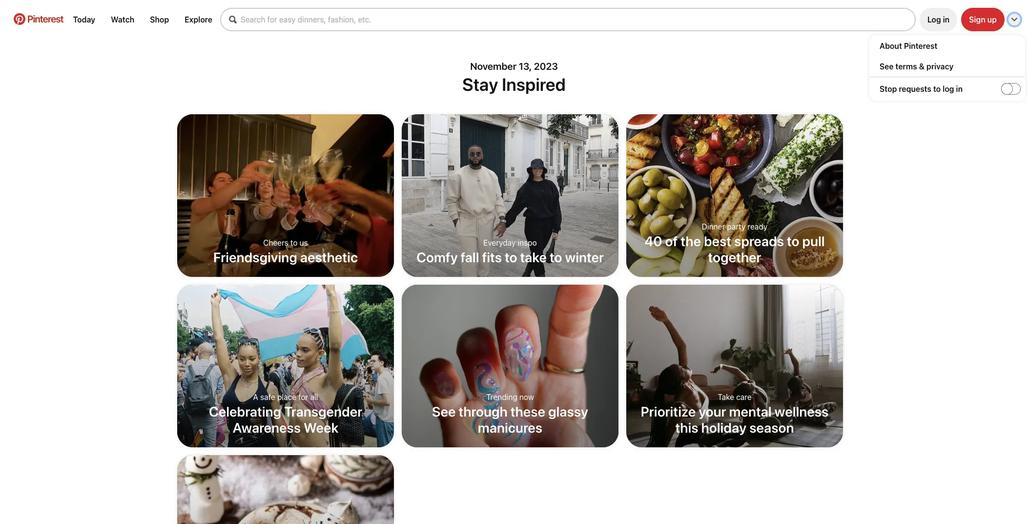 Task type: vqa. For each thing, say whether or not it's contained in the screenshot.
In inside 'button'
yes



Task type: locate. For each thing, give the bounding box(es) containing it.
in inside log in 'button'
[[944, 15, 950, 24]]

trending
[[487, 393, 518, 402]]

in right log
[[944, 15, 950, 24]]

pinterest up &
[[905, 42, 938, 50]]

aesthetic
[[300, 249, 358, 265]]

1 vertical spatial in
[[957, 85, 964, 93]]

sign up button
[[962, 8, 1006, 31]]

0 vertical spatial in
[[944, 15, 950, 24]]

fits
[[482, 249, 502, 265]]

stop
[[880, 85, 898, 93]]

friendsgiving
[[213, 249, 297, 265]]

cheers
[[263, 238, 289, 247]]

season
[[750, 420, 795, 436]]

everyday
[[484, 238, 516, 247]]

cheers to us friendsgiving aesthetic
[[213, 238, 358, 265]]

week
[[304, 420, 339, 436]]

log
[[944, 85, 955, 93]]

this
[[676, 420, 699, 436]]

everyday inspo comfy fall fits to take to winter
[[417, 238, 604, 265]]

in
[[944, 15, 950, 24], [957, 85, 964, 93]]

take care prioritize your mental wellness this holiday season
[[641, 393, 829, 436]]

to left the log
[[934, 85, 942, 93]]

0 horizontal spatial pinterest
[[27, 13, 63, 24]]

&
[[920, 62, 925, 71]]

take
[[718, 393, 735, 402]]

a safe place for all celebrating transgender awareness week
[[209, 393, 363, 436]]

all
[[310, 393, 318, 402]]

pinterest right pinterest image
[[27, 13, 63, 24]]

log in button
[[920, 8, 958, 31]]

to left pull
[[788, 233, 800, 249]]

0 vertical spatial pinterest
[[27, 13, 63, 24]]

the
[[681, 233, 702, 249]]

0 horizontal spatial see
[[432, 404, 456, 420]]

explore link
[[181, 11, 216, 28]]

requests
[[900, 85, 932, 93]]

sign up
[[970, 15, 998, 24]]

to inside dinner party ready 40 of the best spreads to pull together
[[788, 233, 800, 249]]

place
[[277, 393, 297, 402]]

winter
[[566, 249, 604, 265]]

spreads
[[735, 233, 785, 249]]

prioritize
[[641, 404, 696, 420]]

see left terms
[[880, 62, 894, 71]]

0 horizontal spatial in
[[944, 15, 950, 24]]

1 vertical spatial pinterest
[[905, 42, 938, 50]]

pinterest button
[[8, 13, 69, 26]]

stay
[[463, 74, 499, 95]]

about
[[880, 42, 903, 50]]

0 vertical spatial see
[[880, 62, 894, 71]]

to
[[934, 85, 942, 93], [788, 233, 800, 249], [291, 238, 298, 247], [505, 249, 518, 265], [550, 249, 563, 265]]

us
[[300, 238, 308, 247]]

see left through
[[432, 404, 456, 420]]

1 horizontal spatial in
[[957, 85, 964, 93]]

pull
[[803, 233, 826, 249]]

see
[[880, 62, 894, 71], [432, 404, 456, 420]]

see terms & privacy link
[[880, 62, 1026, 71]]

log in
[[928, 15, 950, 24]]

up
[[988, 15, 998, 24]]

inspired
[[502, 74, 566, 95]]

celebrating
[[209, 404, 282, 420]]

Search text field
[[241, 15, 916, 24]]

glassy
[[549, 404, 589, 420]]

pinterest
[[27, 13, 63, 24], [905, 42, 938, 50]]

1 horizontal spatial see
[[880, 62, 894, 71]]

about pinterest link
[[880, 42, 1026, 50]]

1 vertical spatial see
[[432, 404, 456, 420]]

now
[[520, 393, 534, 402]]

holiday
[[702, 420, 747, 436]]

to left us on the left
[[291, 238, 298, 247]]

care
[[737, 393, 752, 402]]

in right the log
[[957, 85, 964, 93]]

see inside trending now see through these glassy manicures
[[432, 404, 456, 420]]

ready
[[748, 222, 768, 231]]



Task type: describe. For each thing, give the bounding box(es) containing it.
trending now see through these glassy manicures
[[432, 393, 589, 436]]

stop requests to log in
[[880, 85, 964, 93]]

pinterest image
[[14, 13, 25, 25]]

to right take
[[550, 249, 563, 265]]

2023
[[534, 61, 558, 72]]

today
[[73, 15, 95, 24]]

pinterest inside "pinterest" link
[[27, 13, 63, 24]]

to down everyday
[[505, 249, 518, 265]]

november 13, 2023 stay inspired
[[463, 61, 566, 95]]

privacy
[[927, 62, 954, 71]]

comfy
[[417, 249, 458, 265]]

dinner party ready 40 of the best spreads to pull together
[[645, 222, 826, 265]]

these
[[511, 404, 546, 420]]

inspo
[[518, 238, 537, 247]]

log
[[928, 15, 942, 24]]

shop link
[[146, 11, 173, 28]]

take
[[521, 249, 547, 265]]

manicures
[[478, 420, 543, 436]]

to inside cheers to us friendsgiving aesthetic
[[291, 238, 298, 247]]

see terms & privacy
[[880, 62, 954, 71]]

fall
[[461, 249, 480, 265]]

search image
[[229, 16, 237, 23]]

a
[[253, 393, 258, 402]]

today link
[[69, 11, 99, 28]]

13,
[[519, 61, 532, 72]]

transgender
[[284, 404, 363, 420]]

watch
[[111, 15, 134, 24]]

party
[[728, 222, 746, 231]]

terms
[[896, 62, 918, 71]]

mental
[[730, 404, 772, 420]]

about pinterest
[[880, 42, 938, 50]]

sign
[[970, 15, 986, 24]]

awareness
[[233, 420, 301, 436]]

through
[[459, 404, 508, 420]]

1 horizontal spatial pinterest
[[905, 42, 938, 50]]

your
[[699, 404, 727, 420]]

dinner
[[702, 222, 726, 231]]

wellness
[[775, 404, 829, 420]]

pinterest link
[[8, 13, 69, 25]]

explore
[[185, 15, 213, 24]]

40
[[645, 233, 663, 249]]

watch link
[[107, 11, 138, 28]]

november
[[471, 61, 517, 72]]

for
[[299, 393, 308, 402]]

together
[[709, 249, 762, 265]]

shop
[[150, 15, 169, 24]]

safe
[[261, 393, 275, 402]]

of
[[666, 233, 678, 249]]

best
[[705, 233, 732, 249]]



